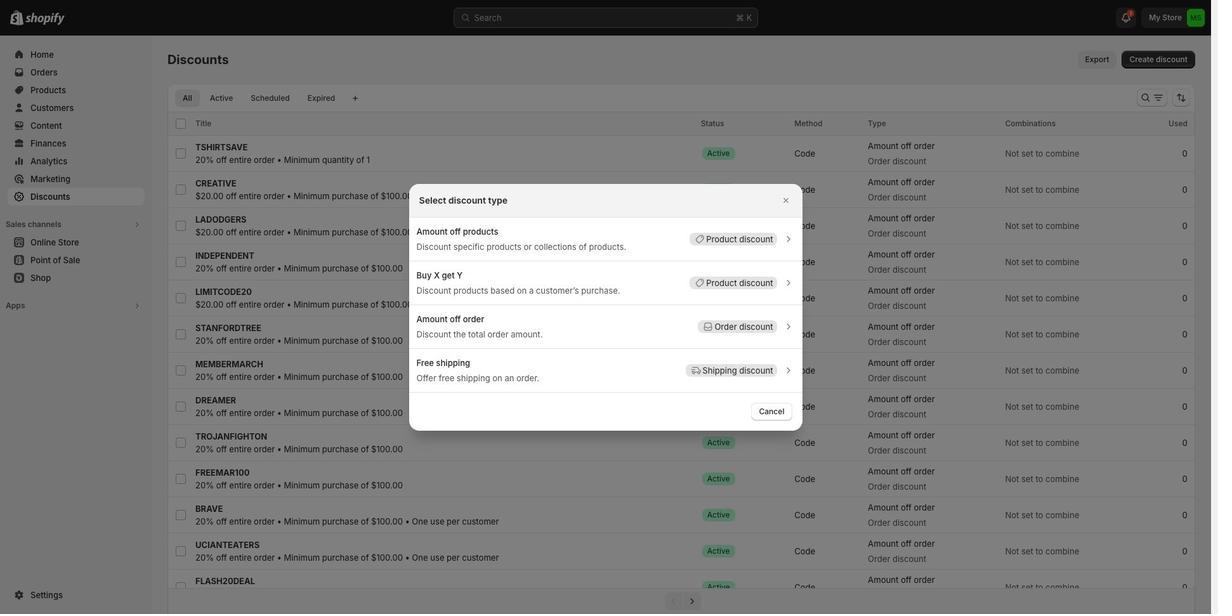 Task type: describe. For each thing, give the bounding box(es) containing it.
shopify image
[[25, 13, 65, 25]]



Task type: vqa. For each thing, say whether or not it's contained in the screenshot.
Pagination element
yes



Task type: locate. For each thing, give the bounding box(es) containing it.
dialog
[[0, 184, 1212, 431]]

tab list
[[173, 89, 345, 107]]

pagination element
[[168, 588, 1196, 614]]



